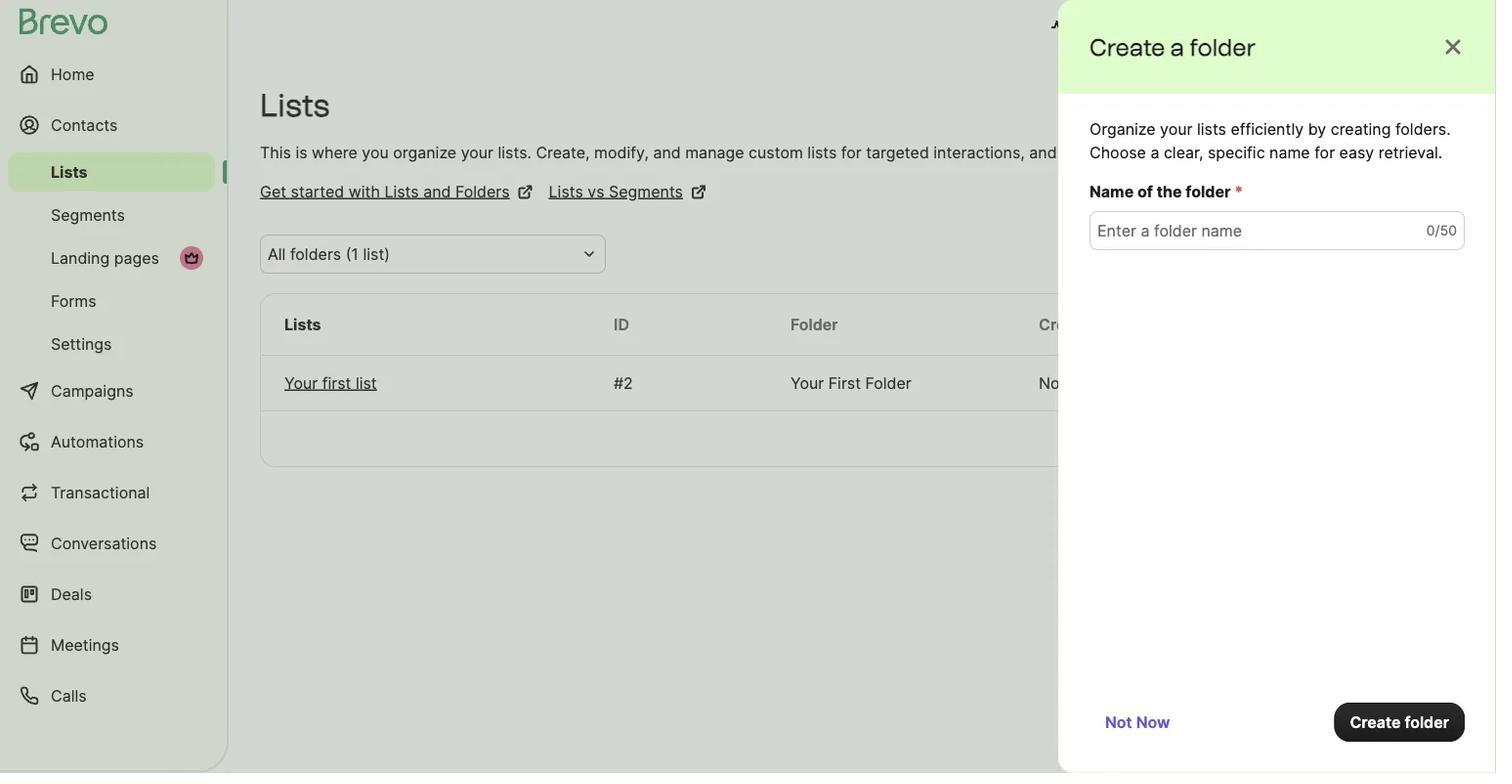 Task type: vqa. For each thing, say whether or not it's contained in the screenshot.
Choose
yes



Task type: describe. For each thing, give the bounding box(es) containing it.
id
[[614, 315, 630, 334]]

name
[[1090, 182, 1134, 201]]

meetings
[[51, 636, 119, 655]]

0 / 50
[[1427, 222, 1458, 239]]

your first folder
[[791, 373, 912, 393]]

custom
[[749, 143, 804, 162]]

this is where you organize your lists. create, modify, and manage custom lists for targeted interactions, and keep them in folders for easy navigation.
[[260, 143, 1362, 162]]

your for your first folder
[[791, 373, 824, 393]]

pm
[[1207, 373, 1231, 393]]

navigation.
[[1281, 143, 1362, 162]]

creation
[[1039, 315, 1104, 334]]

2023
[[1100, 373, 1139, 393]]

with
[[349, 182, 380, 201]]

conversations link
[[8, 520, 215, 567]]

retrieval.
[[1379, 143, 1443, 162]]

modify,
[[595, 143, 649, 162]]

meetings link
[[8, 622, 215, 669]]

lists.
[[498, 143, 532, 162]]

all
[[268, 244, 286, 264]]

lists link
[[8, 153, 215, 192]]

# 2
[[614, 373, 633, 393]]

50
[[1441, 222, 1458, 239]]

get started with lists and folders link
[[260, 180, 533, 203]]

clear,
[[1164, 143, 1204, 162]]

all folders (1 list)
[[268, 244, 390, 264]]

get started with lists and folders
[[260, 182, 510, 201]]

organize
[[393, 143, 457, 162]]

lists up your first list
[[285, 315, 321, 334]]

vs
[[588, 182, 605, 201]]

1 horizontal spatial segments
[[609, 182, 683, 201]]

create a folder dialog
[[1059, 0, 1497, 773]]

by
[[1309, 119, 1327, 138]]

*
[[1235, 182, 1244, 201]]

now
[[1137, 713, 1171, 732]]

a inside the organize your lists efficiently by creating folders. choose a clear, specific name for easy retrieval.
[[1151, 143, 1160, 162]]

not now button
[[1090, 703, 1186, 742]]

segments link
[[8, 196, 215, 235]]

campaigns
[[51, 381, 134, 400]]

calls link
[[8, 673, 215, 720]]

create a list
[[1360, 96, 1450, 115]]

0 horizontal spatial segments
[[51, 205, 125, 224]]

targeted
[[867, 143, 930, 162]]

your inside the organize your lists efficiently by creating folders. choose a clear, specific name for easy retrieval.
[[1161, 119, 1193, 138]]

usage and plan button
[[1036, 8, 1208, 47]]

a for folder
[[1171, 33, 1185, 61]]

contacts
[[51, 115, 118, 134]]

1 horizontal spatial folder
[[866, 373, 912, 393]]

rows per page
[[1066, 429, 1176, 448]]

Search a list name or ID search field
[[1225, 235, 1466, 274]]

create,
[[536, 143, 590, 162]]

not now
[[1106, 713, 1171, 732]]

folder inside button
[[1405, 713, 1450, 732]]

2
[[624, 373, 633, 393]]

and right the 'modify,'
[[654, 143, 681, 162]]

list for create a list
[[1427, 96, 1450, 115]]

1 easy from the left
[[1242, 143, 1277, 162]]

page
[[1139, 429, 1176, 448]]

create for create a list
[[1360, 96, 1411, 115]]

none field inside all folders (1 list) popup button
[[268, 242, 575, 266]]

0 vertical spatial folder
[[791, 315, 838, 334]]

conversations
[[51, 534, 157, 553]]

0
[[1427, 222, 1436, 239]]

automations link
[[8, 418, 215, 465]]

efficiently
[[1231, 119, 1304, 138]]

folders.
[[1396, 119, 1452, 138]]

1 for from the left
[[842, 143, 862, 162]]

deals link
[[8, 571, 215, 618]]

them
[[1102, 143, 1140, 162]]

calls
[[51, 686, 87, 705]]

(1
[[346, 244, 359, 264]]

and down organize at the top left
[[423, 182, 451, 201]]

a for list
[[1414, 96, 1423, 115]]

deals
[[51, 585, 92, 604]]

specific
[[1208, 143, 1266, 162]]

name of the folder *
[[1090, 182, 1244, 201]]

usage
[[1075, 18, 1123, 37]]

folders
[[456, 182, 510, 201]]

organize
[[1090, 119, 1156, 138]]

keep
[[1062, 143, 1098, 162]]

lists up is
[[260, 87, 330, 124]]

Enter a folder name text field
[[1090, 211, 1466, 250]]

usage and plan
[[1075, 18, 1192, 37]]

plan
[[1159, 18, 1192, 37]]

home link
[[8, 51, 215, 98]]

landing pages
[[51, 248, 159, 267]]

create a list button
[[1321, 86, 1466, 125]]

17,
[[1077, 373, 1096, 393]]

2 for from the left
[[1217, 143, 1238, 162]]

this
[[260, 143, 291, 162]]

lists inside the organize your lists efficiently by creating folders. choose a clear, specific name for easy retrieval.
[[1198, 119, 1227, 138]]

transactional link
[[8, 469, 215, 516]]

transactional
[[51, 483, 150, 502]]



Task type: locate. For each thing, give the bounding box(es) containing it.
landing pages link
[[8, 239, 215, 278]]

in
[[1144, 143, 1157, 162]]

segments up landing
[[51, 205, 125, 224]]

per
[[1111, 429, 1135, 448]]

creating
[[1331, 119, 1392, 138]]

/
[[1436, 222, 1441, 239]]

at
[[1143, 373, 1158, 393]]

for down by
[[1315, 143, 1336, 162]]

12:23
[[1162, 373, 1202, 393]]

campaigns link
[[8, 368, 215, 415]]

1 vertical spatial folder
[[866, 373, 912, 393]]

1 horizontal spatial for
[[1217, 143, 1238, 162]]

lists vs segments
[[549, 182, 683, 201]]

and inside button
[[1127, 18, 1156, 37]]

folder right first
[[866, 373, 912, 393]]

folders left (1
[[290, 244, 341, 264]]

1 horizontal spatial list
[[1427, 96, 1450, 115]]

pages
[[114, 248, 159, 267]]

create folder
[[1351, 713, 1450, 732]]

1 vertical spatial your
[[461, 143, 494, 162]]

a
[[1171, 33, 1185, 61], [1414, 96, 1423, 115], [1151, 143, 1160, 162]]

easy down efficiently
[[1242, 143, 1277, 162]]

lists
[[1198, 119, 1227, 138], [808, 143, 837, 162]]

lists up "specific"
[[1198, 119, 1227, 138]]

lists down contacts
[[51, 162, 88, 181]]

1 vertical spatial a
[[1414, 96, 1423, 115]]

0 horizontal spatial your
[[461, 143, 494, 162]]

0 vertical spatial folder
[[1190, 33, 1257, 61]]

forms link
[[8, 282, 215, 321]]

folders
[[1162, 143, 1213, 162], [290, 244, 341, 264]]

list)
[[363, 244, 390, 264]]

create inside button
[[1351, 713, 1402, 732]]

your up clear,
[[1161, 119, 1193, 138]]

1 vertical spatial create
[[1360, 96, 1411, 115]]

left___rvooi image
[[184, 250, 199, 266]]

2 horizontal spatial for
[[1315, 143, 1336, 162]]

folder up first
[[791, 315, 838, 334]]

2 vertical spatial folder
[[1405, 713, 1450, 732]]

list up folders.
[[1427, 96, 1450, 115]]

1 horizontal spatial easy
[[1340, 143, 1375, 162]]

1 horizontal spatial your
[[791, 373, 824, 393]]

lists right with
[[385, 182, 419, 201]]

0 vertical spatial create
[[1090, 33, 1166, 61]]

1 vertical spatial lists
[[808, 143, 837, 162]]

folders right in
[[1162, 143, 1213, 162]]

0 horizontal spatial a
[[1151, 143, 1160, 162]]

create inside button
[[1360, 96, 1411, 115]]

a right usage
[[1171, 33, 1185, 61]]

for left "targeted"
[[842, 143, 862, 162]]

choose
[[1090, 143, 1147, 162]]

1 your from the left
[[285, 373, 318, 393]]

and
[[1127, 18, 1156, 37], [654, 143, 681, 162], [1030, 143, 1058, 162], [423, 182, 451, 201]]

name
[[1270, 143, 1311, 162]]

create for create folder
[[1351, 713, 1402, 732]]

contacts link
[[8, 102, 215, 149]]

None field
[[268, 242, 575, 266]]

your
[[285, 373, 318, 393], [791, 373, 824, 393]]

0 horizontal spatial folder
[[791, 315, 838, 334]]

creation date
[[1039, 315, 1142, 334]]

create
[[1090, 33, 1166, 61], [1360, 96, 1411, 115], [1351, 713, 1402, 732]]

2 vertical spatial a
[[1151, 143, 1160, 162]]

lists
[[260, 87, 330, 124], [51, 162, 88, 181], [385, 182, 419, 201], [549, 182, 584, 201], [285, 315, 321, 334]]

of
[[1138, 182, 1154, 201]]

for up *
[[1217, 143, 1238, 162]]

1 vertical spatial folders
[[290, 244, 341, 264]]

folder
[[1190, 33, 1257, 61], [1186, 182, 1232, 201], [1405, 713, 1450, 732]]

easy inside the organize your lists efficiently by creating folders. choose a clear, specific name for easy retrieval.
[[1340, 143, 1375, 162]]

0 horizontal spatial list
[[356, 373, 377, 393]]

0 vertical spatial list
[[1427, 96, 1450, 115]]

lists vs segments link
[[549, 180, 707, 203]]

0 horizontal spatial easy
[[1242, 143, 1277, 162]]

0 vertical spatial a
[[1171, 33, 1185, 61]]

for
[[842, 143, 862, 162], [1217, 143, 1238, 162], [1315, 143, 1336, 162]]

#
[[614, 373, 624, 393]]

a left clear,
[[1151, 143, 1160, 162]]

and left plan
[[1127, 18, 1156, 37]]

1 vertical spatial list
[[356, 373, 377, 393]]

manage
[[686, 143, 745, 162]]

a inside button
[[1414, 96, 1423, 115]]

list inside button
[[1427, 96, 1450, 115]]

list for your first list
[[356, 373, 377, 393]]

get
[[260, 182, 287, 201]]

your first list link
[[285, 372, 567, 395]]

create a folder
[[1090, 33, 1257, 61]]

create folder button
[[1335, 703, 1466, 742]]

your left lists.
[[461, 143, 494, 162]]

easy
[[1242, 143, 1277, 162], [1340, 143, 1375, 162]]

lists left vs at the top of the page
[[549, 182, 584, 201]]

nov.
[[1039, 373, 1073, 393]]

folder
[[791, 315, 838, 334], [866, 373, 912, 393]]

rows
[[1066, 429, 1106, 448]]

segments down the 'modify,'
[[609, 182, 683, 201]]

0 vertical spatial your
[[1161, 119, 1193, 138]]

0 vertical spatial folders
[[1162, 143, 1213, 162]]

date
[[1108, 315, 1142, 334]]

your for your first list
[[285, 373, 318, 393]]

first
[[322, 373, 351, 393]]

0 horizontal spatial your
[[285, 373, 318, 393]]

1 vertical spatial folder
[[1186, 182, 1232, 201]]

2 easy from the left
[[1340, 143, 1375, 162]]

1 horizontal spatial your
[[1161, 119, 1193, 138]]

0 horizontal spatial lists
[[808, 143, 837, 162]]

interactions,
[[934, 143, 1025, 162]]

all folders (1 list) button
[[260, 235, 606, 274]]

the
[[1157, 182, 1183, 201]]

not
[[1106, 713, 1133, 732]]

home
[[51, 65, 94, 84]]

organize your lists efficiently by creating folders. choose a clear, specific name for easy retrieval.
[[1090, 119, 1452, 162]]

first
[[829, 373, 861, 393]]

your
[[1161, 119, 1193, 138], [461, 143, 494, 162]]

1 vertical spatial segments
[[51, 205, 125, 224]]

folders inside popup button
[[290, 244, 341, 264]]

is
[[296, 143, 308, 162]]

lists right custom
[[808, 143, 837, 162]]

and left the keep
[[1030, 143, 1058, 162]]

1 horizontal spatial a
[[1171, 33, 1185, 61]]

create for create a folder
[[1090, 33, 1166, 61]]

0 horizontal spatial for
[[842, 143, 862, 162]]

settings link
[[8, 325, 215, 364]]

1 horizontal spatial folders
[[1162, 143, 1213, 162]]

settings
[[51, 334, 112, 353]]

easy down creating
[[1340, 143, 1375, 162]]

for inside the organize your lists efficiently by creating folders. choose a clear, specific name for easy retrieval.
[[1315, 143, 1336, 162]]

2 vertical spatial create
[[1351, 713, 1402, 732]]

2 horizontal spatial a
[[1414, 96, 1423, 115]]

0 vertical spatial lists
[[1198, 119, 1227, 138]]

segments
[[609, 182, 683, 201], [51, 205, 125, 224]]

3 for from the left
[[1315, 143, 1336, 162]]

a up folders.
[[1414, 96, 1423, 115]]

0 horizontal spatial folders
[[290, 244, 341, 264]]

started
[[291, 182, 344, 201]]

0 vertical spatial segments
[[609, 182, 683, 201]]

2 your from the left
[[791, 373, 824, 393]]

landing
[[51, 248, 110, 267]]

1 horizontal spatial lists
[[1198, 119, 1227, 138]]

automations
[[51, 432, 144, 451]]

you
[[362, 143, 389, 162]]

list right first
[[356, 373, 377, 393]]



